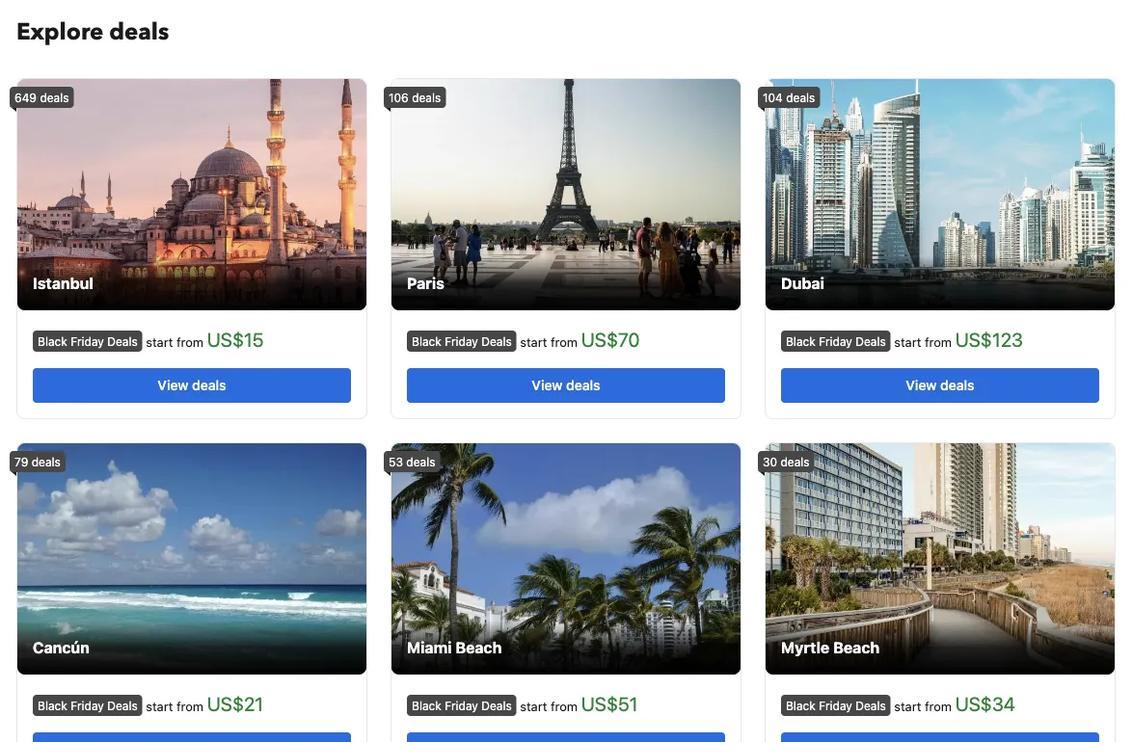 Task type: describe. For each thing, give the bounding box(es) containing it.
deals for us$21
[[107, 699, 138, 713]]

black friday deals start from us$123
[[786, 328, 1023, 351]]

view deals for us$123
[[906, 378, 975, 394]]

miami beach link
[[392, 444, 741, 675]]

us$70
[[581, 328, 640, 351]]

deals down "us$15"
[[192, 378, 226, 394]]

friday for us$34
[[819, 699, 852, 713]]

104
[[763, 91, 783, 104]]

explore deals
[[16, 16, 169, 48]]

dubai link
[[766, 79, 1115, 311]]

beach for us$34
[[833, 639, 880, 657]]

view for us$123
[[906, 378, 937, 394]]

start for us$70
[[520, 335, 547, 349]]

deals down "us$123"
[[941, 378, 975, 394]]

from for us$51
[[551, 699, 578, 714]]

black friday deals start from us$15
[[38, 328, 264, 351]]

miami
[[407, 639, 452, 657]]

friday for us$15
[[71, 335, 104, 348]]

paris
[[407, 274, 445, 293]]

start for us$34
[[894, 699, 921, 714]]

cancún
[[33, 639, 90, 657]]

start for us$15
[[146, 335, 173, 349]]

view for us$15
[[158, 378, 189, 394]]

from for us$34
[[925, 699, 952, 714]]

friday for us$123
[[819, 335, 852, 348]]

from for us$123
[[925, 335, 952, 349]]

from for us$21
[[176, 699, 204, 714]]

deals for us$34
[[856, 699, 886, 713]]

deals for us$70
[[481, 335, 512, 348]]

myrtle beach image
[[766, 444, 1115, 675]]

black friday deals start from us$51
[[412, 693, 638, 715]]

friday for us$21
[[71, 699, 104, 713]]

deals right 53
[[406, 455, 435, 469]]

view deals link for us$70
[[407, 368, 725, 403]]

53
[[389, 455, 403, 469]]

deals right 649
[[40, 91, 69, 104]]

deals right 79
[[32, 455, 61, 469]]

us$15
[[207, 328, 264, 351]]

istanbul
[[33, 274, 93, 293]]

deals for us$15
[[107, 335, 138, 348]]

myrtle beach link
[[766, 444, 1115, 675]]

deals for us$51
[[481, 699, 512, 713]]

deals for us$123
[[856, 335, 886, 348]]

paris image
[[392, 79, 741, 311]]

649 deals
[[14, 91, 69, 104]]



Task type: locate. For each thing, give the bounding box(es) containing it.
from left us$34
[[925, 699, 952, 714]]

miami beach image
[[392, 444, 741, 675]]

friday inside black friday deals start from us$34
[[819, 699, 852, 713]]

view for us$70
[[532, 378, 563, 394]]

deals inside black friday deals start from us$51
[[481, 699, 512, 713]]

start inside black friday deals start from us$70
[[520, 335, 547, 349]]

2 horizontal spatial view
[[906, 378, 937, 394]]

from inside black friday deals start from us$34
[[925, 699, 952, 714]]

2 horizontal spatial view deals link
[[781, 368, 1100, 403]]

beach right 'miami'
[[456, 639, 502, 657]]

black for us$51
[[412, 699, 442, 713]]

106
[[389, 91, 409, 104]]

1 horizontal spatial view
[[532, 378, 563, 394]]

from inside black friday deals start from us$21
[[176, 699, 204, 714]]

from left us$21
[[176, 699, 204, 714]]

black inside black friday deals start from us$21
[[38, 699, 67, 713]]

from inside black friday deals start from us$70
[[551, 335, 578, 349]]

black friday deals start from us$70
[[412, 328, 640, 351]]

0 horizontal spatial view deals link
[[33, 368, 351, 403]]

deals right 'explore'
[[109, 16, 169, 48]]

view deals link for us$123
[[781, 368, 1100, 403]]

649
[[14, 91, 37, 104]]

2 view deals link from the left
[[407, 368, 725, 403]]

from left "us$15"
[[176, 335, 204, 349]]

view deals for us$70
[[532, 378, 600, 394]]

friday inside black friday deals start from us$70
[[445, 335, 478, 348]]

1 horizontal spatial beach
[[833, 639, 880, 657]]

deals
[[107, 335, 138, 348], [481, 335, 512, 348], [856, 335, 886, 348], [107, 699, 138, 713], [481, 699, 512, 713], [856, 699, 886, 713]]

istanbul image
[[17, 79, 367, 311]]

friday inside black friday deals start from us$15
[[71, 335, 104, 348]]

start
[[146, 335, 173, 349], [520, 335, 547, 349], [894, 335, 921, 349], [146, 699, 173, 714], [520, 699, 547, 714], [894, 699, 921, 714]]

deals down us$70
[[566, 378, 600, 394]]

79
[[14, 455, 28, 469]]

miami beach
[[407, 639, 502, 657]]

from for us$70
[[551, 335, 578, 349]]

start left us$70
[[520, 335, 547, 349]]

black inside black friday deals start from us$70
[[412, 335, 442, 348]]

from inside black friday deals start from us$15
[[176, 335, 204, 349]]

black friday deals start from us$34
[[786, 693, 1016, 715]]

black down 'miami'
[[412, 699, 442, 713]]

black for us$123
[[786, 335, 816, 348]]

friday inside black friday deals start from us$51
[[445, 699, 478, 713]]

us$34
[[956, 693, 1016, 715]]

dubai
[[781, 274, 825, 293]]

us$51
[[581, 693, 638, 715]]

view deals link down black friday deals start from us$123
[[781, 368, 1100, 403]]

view deals link for us$15
[[33, 368, 351, 403]]

black for us$15
[[38, 335, 67, 348]]

104 deals
[[763, 91, 815, 104]]

1 beach from the left
[[456, 639, 502, 657]]

black
[[38, 335, 67, 348], [412, 335, 442, 348], [786, 335, 816, 348], [38, 699, 67, 713], [412, 699, 442, 713], [786, 699, 816, 713]]

start inside black friday deals start from us$123
[[894, 335, 921, 349]]

view deals
[[158, 378, 226, 394], [532, 378, 600, 394], [906, 378, 975, 394]]

start left "us$51"
[[520, 699, 547, 714]]

0 horizontal spatial view
[[158, 378, 189, 394]]

black down cancún
[[38, 699, 67, 713]]

view deals down black friday deals start from us$123
[[906, 378, 975, 394]]

dubai image
[[766, 79, 1115, 311]]

black down myrtle
[[786, 699, 816, 713]]

53 deals
[[389, 455, 435, 469]]

deals inside black friday deals start from us$123
[[856, 335, 886, 348]]

view deals for us$15
[[158, 378, 226, 394]]

from inside black friday deals start from us$51
[[551, 699, 578, 714]]

deals
[[109, 16, 169, 48], [40, 91, 69, 104], [412, 91, 441, 104], [786, 91, 815, 104], [192, 378, 226, 394], [566, 378, 600, 394], [941, 378, 975, 394], [32, 455, 61, 469], [406, 455, 435, 469], [781, 455, 810, 469]]

0 horizontal spatial view deals
[[158, 378, 226, 394]]

from left us$70
[[551, 335, 578, 349]]

106 deals
[[389, 91, 441, 104]]

view deals down black friday deals start from us$15
[[158, 378, 226, 394]]

view down black friday deals start from us$70
[[532, 378, 563, 394]]

black inside black friday deals start from us$123
[[786, 335, 816, 348]]

deals inside black friday deals start from us$70
[[481, 335, 512, 348]]

from inside black friday deals start from us$123
[[925, 335, 952, 349]]

black for us$21
[[38, 699, 67, 713]]

1 view from the left
[[158, 378, 189, 394]]

79 deals
[[14, 455, 61, 469]]

friday inside black friday deals start from us$21
[[71, 699, 104, 713]]

deals inside black friday deals start from us$15
[[107, 335, 138, 348]]

us$21
[[207, 693, 263, 715]]

black friday deals start from us$21
[[38, 693, 263, 715]]

black inside black friday deals start from us$15
[[38, 335, 67, 348]]

start inside black friday deals start from us$21
[[146, 699, 173, 714]]

3 view deals from the left
[[906, 378, 975, 394]]

from left "us$123"
[[925, 335, 952, 349]]

friday inside black friday deals start from us$123
[[819, 335, 852, 348]]

3 view deals link from the left
[[781, 368, 1100, 403]]

3 view from the left
[[906, 378, 937, 394]]

view deals link down black friday deals start from us$15
[[33, 368, 351, 403]]

1 view deals link from the left
[[33, 368, 351, 403]]

2 view from the left
[[532, 378, 563, 394]]

us$123
[[956, 328, 1023, 351]]

view deals link down black friday deals start from us$70
[[407, 368, 725, 403]]

deals right 30
[[781, 455, 810, 469]]

black inside black friday deals start from us$34
[[786, 699, 816, 713]]

from
[[176, 335, 204, 349], [551, 335, 578, 349], [925, 335, 952, 349], [176, 699, 204, 714], [551, 699, 578, 714], [925, 699, 952, 714]]

cancún link
[[17, 444, 367, 675]]

2 view deals from the left
[[532, 378, 600, 394]]

start inside black friday deals start from us$51
[[520, 699, 547, 714]]

view deals down black friday deals start from us$70
[[532, 378, 600, 394]]

from for us$15
[[176, 335, 204, 349]]

start left us$34
[[894, 699, 921, 714]]

2 beach from the left
[[833, 639, 880, 657]]

view down black friday deals start from us$15
[[158, 378, 189, 394]]

myrtle
[[781, 639, 830, 657]]

black for us$34
[[786, 699, 816, 713]]

30
[[763, 455, 778, 469]]

friday for us$51
[[445, 699, 478, 713]]

myrtle beach
[[781, 639, 880, 657]]

start for us$51
[[520, 699, 547, 714]]

start left us$21
[[146, 699, 173, 714]]

deals right 106
[[412, 91, 441, 104]]

deals right the 104
[[786, 91, 815, 104]]

1 horizontal spatial view deals link
[[407, 368, 725, 403]]

black down istanbul
[[38, 335, 67, 348]]

1 horizontal spatial view deals
[[532, 378, 600, 394]]

view down black friday deals start from us$123
[[906, 378, 937, 394]]

start left "us$123"
[[894, 335, 921, 349]]

beach for us$51
[[456, 639, 502, 657]]

black down paris
[[412, 335, 442, 348]]

friday for us$70
[[445, 335, 478, 348]]

view
[[158, 378, 189, 394], [532, 378, 563, 394], [906, 378, 937, 394]]

friday
[[71, 335, 104, 348], [445, 335, 478, 348], [819, 335, 852, 348], [71, 699, 104, 713], [445, 699, 478, 713], [819, 699, 852, 713]]

2 horizontal spatial view deals
[[906, 378, 975, 394]]

start inside black friday deals start from us$15
[[146, 335, 173, 349]]

deals inside black friday deals start from us$34
[[856, 699, 886, 713]]

deals inside black friday deals start from us$21
[[107, 699, 138, 713]]

black inside black friday deals start from us$51
[[412, 699, 442, 713]]

cancún image
[[17, 444, 367, 675]]

istanbul link
[[17, 79, 367, 311]]

black down dubai on the top
[[786, 335, 816, 348]]

0 horizontal spatial beach
[[456, 639, 502, 657]]

1 view deals from the left
[[158, 378, 226, 394]]

30 deals
[[763, 455, 810, 469]]

black for us$70
[[412, 335, 442, 348]]

from left "us$51"
[[551, 699, 578, 714]]

start for us$21
[[146, 699, 173, 714]]

start left "us$15"
[[146, 335, 173, 349]]

start inside black friday deals start from us$34
[[894, 699, 921, 714]]

explore
[[16, 16, 103, 48]]

paris link
[[392, 79, 741, 311]]

view deals link
[[33, 368, 351, 403], [407, 368, 725, 403], [781, 368, 1100, 403]]

start for us$123
[[894, 335, 921, 349]]

beach
[[456, 639, 502, 657], [833, 639, 880, 657]]

beach right myrtle
[[833, 639, 880, 657]]



Task type: vqa. For each thing, say whether or not it's contained in the screenshot.


